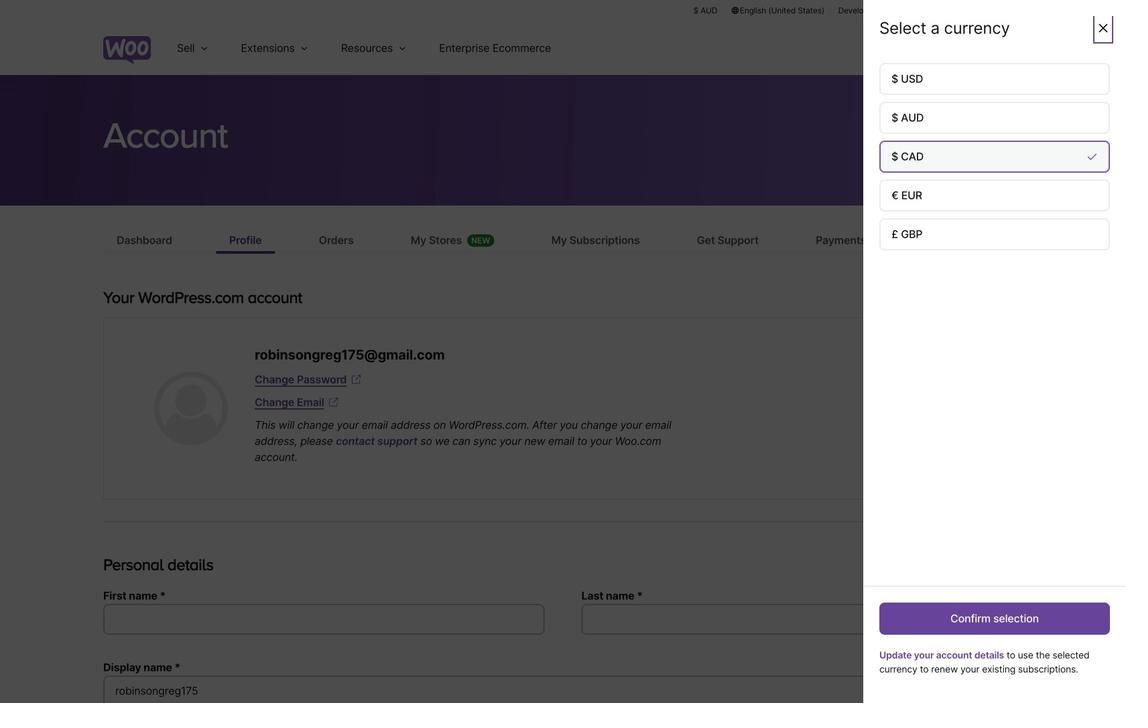 Task type: locate. For each thing, give the bounding box(es) containing it.
1 horizontal spatial external link image
[[349, 373, 363, 387]]

1 vertical spatial external link image
[[327, 396, 340, 410]]

external link image
[[349, 373, 363, 387], [327, 396, 340, 410]]

None text field
[[581, 604, 1023, 635], [103, 676, 1023, 704], [581, 604, 1023, 635], [103, 676, 1023, 704]]

None text field
[[103, 604, 545, 635]]

0 vertical spatial external link image
[[349, 373, 363, 387]]

close selector image
[[1097, 21, 1110, 35]]

0 horizontal spatial external link image
[[327, 396, 340, 410]]



Task type: describe. For each thing, give the bounding box(es) containing it.
search image
[[967, 38, 989, 59]]

service navigation menu element
[[943, 26, 1023, 70]]

gravatar image image
[[154, 372, 228, 446]]

open account menu image
[[1001, 38, 1023, 59]]



Task type: vqa. For each thing, say whether or not it's contained in the screenshot.
external link image to the right
yes



